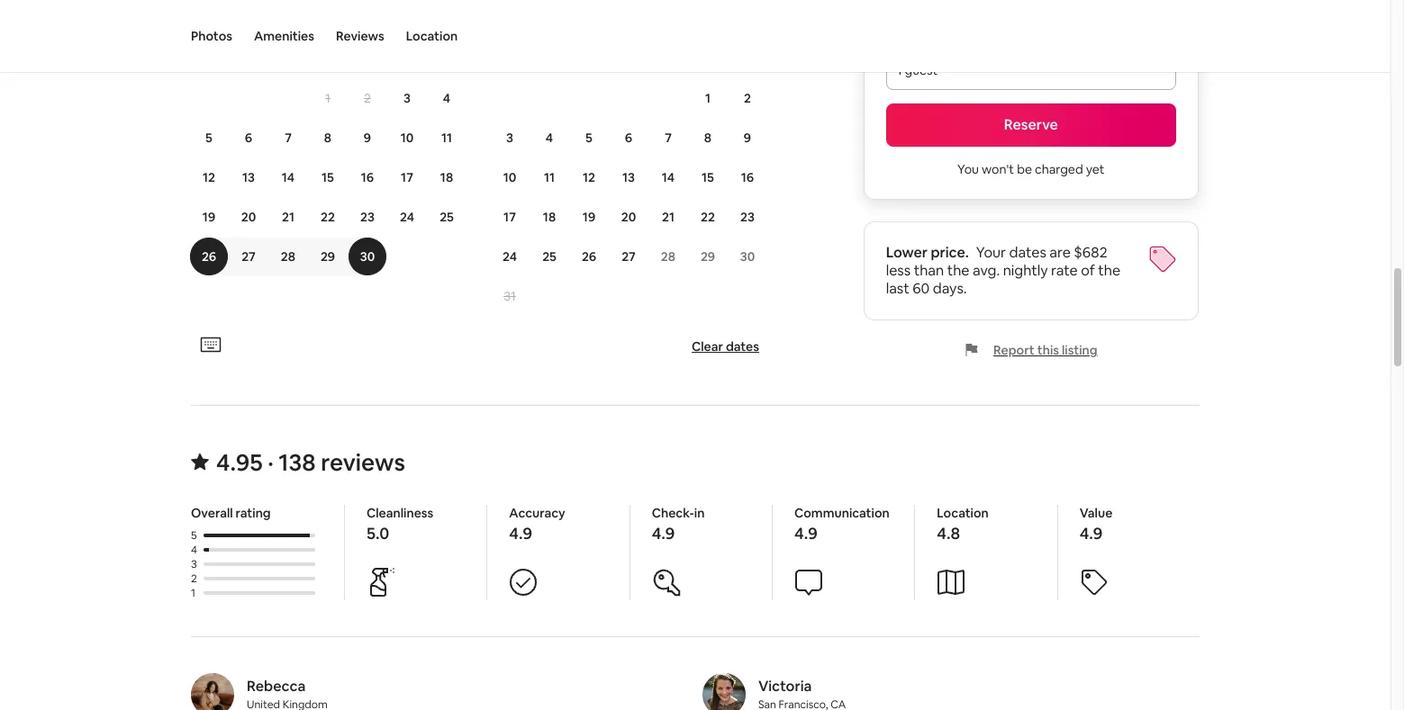 Task type: describe. For each thing, give the bounding box(es) containing it.
than
[[914, 262, 944, 281]]

27 for 2nd 27 button from the right
[[242, 249, 256, 265]]

4.9 for value 4.9
[[1080, 524, 1103, 545]]

2 the from the left
[[1098, 262, 1121, 281]]

31
[[504, 289, 516, 305]]

0 horizontal spatial 3 button
[[387, 80, 427, 117]]

rating
[[236, 506, 271, 522]]

1 14 button from the left
[[268, 159, 308, 197]]

check-
[[652, 506, 694, 522]]

2 horizontal spatial 4
[[546, 130, 553, 146]]

this
[[1038, 343, 1059, 359]]

138
[[279, 448, 316, 479]]

communication
[[795, 506, 890, 522]]

location button
[[406, 0, 458, 72]]

reserve button
[[886, 104, 1177, 147]]

lower
[[886, 244, 928, 263]]

location 4.8
[[937, 506, 989, 545]]

1 5 button from the left
[[189, 119, 229, 157]]

1 vertical spatial 3 button
[[490, 119, 530, 157]]

overall rating
[[191, 506, 271, 522]]

8 for second 8 button from the right
[[324, 130, 332, 146]]

2 12 button from the left
[[569, 159, 609, 197]]

0 horizontal spatial 25 button
[[427, 199, 467, 236]]

2 9 from the left
[[744, 130, 751, 146]]

overall
[[191, 506, 233, 522]]

1 9 from the left
[[364, 130, 371, 146]]

rebecca
[[247, 678, 306, 697]]

2 26 button from the left
[[569, 238, 609, 276]]

2 21 button from the left
[[649, 199, 688, 236]]

last
[[886, 280, 910, 299]]

clear dates button
[[685, 332, 767, 363]]

1 horizontal spatial 4
[[443, 90, 451, 107]]

7 for first 7 button from the left
[[285, 130, 292, 146]]

2 30 from the left
[[740, 249, 755, 265]]

14 for 1st "14" 'button'
[[282, 170, 295, 186]]

0 horizontal spatial 10
[[401, 130, 414, 146]]

18 for topmost 18 button
[[440, 170, 453, 186]]

4.8
[[937, 524, 961, 545]]

1 horizontal spatial 10
[[503, 170, 516, 186]]

18 for bottom 18 button
[[543, 209, 556, 226]]

2 button for 8
[[728, 80, 768, 117]]

2023
[[349, 15, 382, 34]]

4.9 inside check-in 4.9
[[652, 524, 675, 545]]

22 for 1st 22 button
[[321, 209, 335, 226]]

cleanliness
[[367, 506, 434, 522]]

0 vertical spatial 18 button
[[427, 159, 467, 197]]

less
[[886, 262, 911, 281]]

your
[[976, 244, 1006, 263]]

1 horizontal spatial 17 button
[[490, 199, 530, 236]]

25 for the leftmost 25 button
[[440, 209, 454, 226]]

0 horizontal spatial 4
[[191, 544, 197, 558]]

0 horizontal spatial 2
[[191, 572, 197, 587]]

you
[[958, 162, 979, 178]]

clear dates
[[692, 339, 759, 355]]

you won't be charged yet
[[958, 162, 1105, 178]]

1 horizontal spatial 4 button
[[530, 119, 569, 157]]

1 26 from the left
[[202, 249, 216, 265]]

of
[[1081, 262, 1095, 281]]

0 vertical spatial 24
[[400, 209, 414, 226]]

1 30 from the left
[[360, 249, 375, 265]]

1 6 button from the left
[[229, 119, 268, 157]]

1 vertical spatial 25 button
[[530, 238, 569, 276]]

are
[[1050, 244, 1071, 263]]

1 13 from the left
[[242, 170, 255, 186]]

2 16 from the left
[[741, 170, 754, 186]]

15 for first 15 button
[[322, 170, 334, 186]]

0 vertical spatial 10 button
[[387, 119, 427, 157]]

accuracy
[[509, 506, 565, 522]]

1 vertical spatial 18 button
[[530, 199, 569, 236]]

1 button for 9
[[308, 80, 348, 117]]

2 13 from the left
[[623, 170, 635, 186]]

reviews
[[321, 448, 405, 479]]

1 19 from the left
[[203, 209, 215, 226]]

0 vertical spatial 4 button
[[427, 80, 467, 117]]

7 for 2nd 7 button from the left
[[665, 130, 672, 146]]

reviews
[[336, 28, 384, 44]]

photos
[[191, 28, 232, 44]]

2 vertical spatial 3
[[191, 558, 197, 572]]

victoria
[[759, 678, 812, 697]]

dates for clear
[[726, 339, 759, 355]]

report this listing button
[[965, 343, 1098, 359]]

2 22 button from the left
[[688, 199, 728, 236]]

1 horizontal spatial 10 button
[[490, 159, 530, 197]]

3 for the bottom '3' button
[[506, 130, 513, 146]]

accuracy 4.9
[[509, 506, 565, 545]]

3 for the leftmost '3' button
[[404, 90, 411, 107]]

1 button for 7
[[688, 80, 728, 117]]

1 28 button from the left
[[268, 238, 308, 276]]

value
[[1080, 506, 1113, 522]]

nightly
[[1003, 262, 1048, 281]]

0 horizontal spatial 24 button
[[387, 199, 427, 236]]

won't
[[982, 162, 1015, 178]]

0 vertical spatial 11
[[441, 130, 452, 146]]

5 for first 5 button from right
[[586, 130, 593, 146]]

15 for first 15 button from the right
[[702, 170, 714, 186]]

5.0
[[367, 524, 389, 545]]

1 vertical spatial 11 button
[[530, 159, 569, 197]]

2 29 button from the left
[[688, 238, 728, 276]]

reviews button
[[336, 0, 384, 72]]

1 horizontal spatial 17
[[504, 209, 516, 226]]

report this listing
[[994, 343, 1098, 359]]

charged
[[1035, 162, 1083, 178]]

1 vertical spatial 11
[[544, 170, 555, 186]]

2 8 button from the left
[[688, 119, 728, 157]]

22 for 1st 22 button from the right
[[701, 209, 715, 226]]

lower price.
[[886, 244, 969, 263]]

reserve
[[1004, 116, 1059, 135]]

your dates are $682 less than the avg. nightly rate of the last 60 days.
[[886, 244, 1121, 299]]

2 23 button from the left
[[728, 199, 768, 236]]

0 vertical spatial 17
[[401, 170, 413, 186]]

1 27 button from the left
[[229, 238, 268, 276]]

14 for 1st "14" 'button' from the right
[[662, 170, 675, 186]]

location for location
[[406, 28, 458, 44]]

1 12 button from the left
[[189, 159, 229, 197]]

rate
[[1051, 262, 1078, 281]]

2 20 button from the left
[[609, 199, 649, 236]]

report
[[994, 343, 1035, 359]]

$682
[[1074, 244, 1108, 263]]



Task type: locate. For each thing, give the bounding box(es) containing it.
25 button
[[427, 199, 467, 236], [530, 238, 569, 276]]

location for location 4.8
[[937, 506, 989, 522]]

19 button
[[189, 199, 229, 236], [569, 199, 609, 236]]

4.9 inside the communication 4.9
[[795, 524, 818, 545]]

0 vertical spatial location
[[406, 28, 458, 44]]

0 vertical spatial 4
[[443, 90, 451, 107]]

0 horizontal spatial 21
[[282, 209, 295, 226]]

1 27 from the left
[[242, 249, 256, 265]]

check-in 4.9
[[652, 506, 705, 545]]

1 horizontal spatial 6 button
[[609, 119, 649, 157]]

0 horizontal spatial 9 button
[[348, 119, 387, 157]]

0 horizontal spatial 5
[[191, 529, 197, 544]]

10
[[401, 130, 414, 146], [503, 170, 516, 186]]

4.95
[[216, 448, 263, 479]]

4.9 down check-
[[652, 524, 675, 545]]

1 8 from the left
[[324, 130, 332, 146]]

5
[[205, 130, 213, 146], [586, 130, 593, 146], [191, 529, 197, 544]]

1 the from the left
[[947, 262, 970, 281]]

1 horizontal spatial 23 button
[[728, 199, 768, 236]]

24 button
[[387, 199, 427, 236], [490, 238, 530, 276]]

clear
[[692, 339, 723, 355]]

1 vertical spatial dates
[[726, 339, 759, 355]]

1 inside popup button
[[897, 63, 902, 79]]

be
[[1017, 162, 1032, 178]]

2 14 button from the left
[[649, 159, 688, 197]]

dates
[[1010, 244, 1047, 263], [726, 339, 759, 355]]

3
[[404, 90, 411, 107], [506, 130, 513, 146], [191, 558, 197, 572]]

2 15 from the left
[[702, 170, 714, 186]]

1 vertical spatial 25
[[542, 249, 557, 265]]

dates left "are"
[[1010, 244, 1047, 263]]

0 horizontal spatial 9
[[364, 130, 371, 146]]

1 horizontal spatial 12
[[583, 170, 595, 186]]

1
[[897, 63, 902, 79], [325, 90, 331, 107], [705, 90, 711, 107], [191, 587, 195, 601]]

6 button
[[229, 119, 268, 157], [609, 119, 649, 157]]

1 horizontal spatial 5
[[205, 130, 213, 146]]

26 button
[[189, 238, 229, 276], [569, 238, 609, 276]]

1 horizontal spatial 30
[[740, 249, 755, 265]]

2 22 from the left
[[701, 209, 715, 226]]

0 horizontal spatial 23 button
[[348, 199, 387, 236]]

0 horizontal spatial 19 button
[[189, 199, 229, 236]]

0 vertical spatial 3 button
[[387, 80, 427, 117]]

1 2 button from the left
[[348, 80, 387, 117]]

0 horizontal spatial 13 button
[[229, 159, 268, 197]]

0 vertical spatial 25 button
[[427, 199, 467, 236]]

0 horizontal spatial 11
[[441, 130, 452, 146]]

rebecca image
[[191, 674, 234, 711]]

november
[[274, 15, 345, 34]]

1 23 button from the left
[[348, 199, 387, 236]]

1 horizontal spatial dates
[[1010, 244, 1047, 263]]

27
[[242, 249, 256, 265], [622, 249, 636, 265]]

27 for 1st 27 button from right
[[622, 249, 636, 265]]

communication 4.9
[[795, 506, 890, 545]]

2
[[364, 90, 371, 107], [744, 90, 751, 107], [191, 572, 197, 587]]

25
[[440, 209, 454, 226], [542, 249, 557, 265]]

1 20 from the left
[[241, 209, 256, 226]]

4.9 down accuracy
[[509, 524, 533, 545]]

1 horizontal spatial 24
[[503, 249, 517, 265]]

1 horizontal spatial 21
[[662, 209, 675, 226]]

1 horizontal spatial 7
[[665, 130, 672, 146]]

13
[[242, 170, 255, 186], [623, 170, 635, 186]]

rebecca image
[[191, 674, 234, 711]]

1 16 button from the left
[[348, 159, 387, 197]]

listing
[[1062, 343, 1098, 359]]

1 horizontal spatial 24 button
[[490, 238, 530, 276]]

4.9 down the communication
[[795, 524, 818, 545]]

4.9 inside accuracy 4.9
[[509, 524, 533, 545]]

1 horizontal spatial 22
[[701, 209, 715, 226]]

1 horizontal spatial 9 button
[[728, 119, 768, 157]]

2 button
[[348, 80, 387, 117], [728, 80, 768, 117]]

1 vertical spatial 10 button
[[490, 159, 530, 197]]

3 4.9 from the left
[[795, 524, 818, 545]]

1 8 button from the left
[[308, 119, 348, 157]]

12
[[203, 170, 215, 186], [583, 170, 595, 186]]

1 13 button from the left
[[229, 159, 268, 197]]

23 button
[[348, 199, 387, 236], [728, 199, 768, 236]]

0 horizontal spatial 25
[[440, 209, 454, 226]]

21 button
[[268, 199, 308, 236], [649, 199, 688, 236]]

0 horizontal spatial the
[[947, 262, 970, 281]]

24
[[400, 209, 414, 226], [503, 249, 517, 265]]

1 14 from the left
[[282, 170, 295, 186]]

1 29 from the left
[[321, 249, 335, 265]]

0 vertical spatial 24 button
[[387, 199, 427, 236]]

·
[[268, 448, 274, 479]]

2 horizontal spatial 3
[[506, 130, 513, 146]]

0 horizontal spatial 12 button
[[189, 159, 229, 197]]

amenities button
[[254, 0, 314, 72]]

2 7 button from the left
[[649, 119, 688, 157]]

days.
[[933, 280, 967, 299]]

27 button
[[229, 238, 268, 276], [609, 238, 649, 276]]

0 horizontal spatial 30
[[360, 249, 375, 265]]

2 4.9 from the left
[[652, 524, 675, 545]]

location
[[406, 28, 458, 44], [937, 506, 989, 522]]

0 horizontal spatial 2 button
[[348, 80, 387, 117]]

4.95 · 138 reviews
[[216, 448, 405, 479]]

12 button
[[189, 159, 229, 197], [569, 159, 609, 197]]

1 12 from the left
[[203, 170, 215, 186]]

1 7 button from the left
[[268, 119, 308, 157]]

1 23 from the left
[[360, 209, 375, 226]]

5 for 1st 5 button
[[205, 130, 213, 146]]

1 horizontal spatial 18
[[543, 209, 556, 226]]

13 button
[[229, 159, 268, 197], [609, 159, 649, 197]]

1 22 button from the left
[[308, 199, 348, 236]]

1 horizontal spatial 1 button
[[688, 80, 728, 117]]

0 horizontal spatial 15
[[322, 170, 334, 186]]

the right of
[[1098, 262, 1121, 281]]

1 6 from the left
[[245, 130, 252, 146]]

guest
[[905, 63, 938, 79]]

4.9 down value at the bottom of page
[[1080, 524, 1103, 545]]

1 horizontal spatial 11
[[544, 170, 555, 186]]

yet
[[1086, 162, 1105, 178]]

20 for 2nd 20 button from the right
[[241, 209, 256, 226]]

location up the 4.8
[[937, 506, 989, 522]]

cleanliness 5.0
[[367, 506, 434, 545]]

60
[[913, 280, 930, 299]]

location right 2023
[[406, 28, 458, 44]]

9 button
[[348, 119, 387, 157], [728, 119, 768, 157]]

1 1 button from the left
[[308, 80, 348, 117]]

19
[[203, 209, 215, 226], [583, 209, 596, 226]]

4 4.9 from the left
[[1080, 524, 1103, 545]]

18 button
[[427, 159, 467, 197], [530, 199, 569, 236]]

1 horizontal spatial 2 button
[[728, 80, 768, 117]]

1 29 button from the left
[[308, 238, 348, 276]]

1 horizontal spatial 9
[[744, 130, 751, 146]]

1 horizontal spatial 12 button
[[569, 159, 609, 197]]

21 for 1st the "21" "button"
[[282, 209, 295, 226]]

1 horizontal spatial 15
[[702, 170, 714, 186]]

2 8 from the left
[[704, 130, 712, 146]]

1 vertical spatial 18
[[543, 209, 556, 226]]

3 button
[[387, 80, 427, 117], [490, 119, 530, 157]]

8 for 1st 8 button from the right
[[704, 130, 712, 146]]

2 for 8
[[744, 90, 751, 107]]

1 21 button from the left
[[268, 199, 308, 236]]

dates inside the "clear dates" button
[[726, 339, 759, 355]]

1 horizontal spatial 8
[[704, 130, 712, 146]]

1 horizontal spatial the
[[1098, 262, 1121, 281]]

1 horizontal spatial 26
[[582, 249, 597, 265]]

0 horizontal spatial 15 button
[[308, 159, 348, 197]]

2 19 button from the left
[[569, 199, 609, 236]]

1 16 from the left
[[361, 170, 374, 186]]

0 horizontal spatial 3
[[191, 558, 197, 572]]

1 horizontal spatial 6
[[625, 130, 633, 146]]

0 horizontal spatial 17 button
[[387, 159, 427, 197]]

1 30 button from the left
[[348, 238, 387, 276]]

0 horizontal spatial 20 button
[[229, 199, 268, 236]]

1 horizontal spatial 27 button
[[609, 238, 649, 276]]

2 19 from the left
[[583, 209, 596, 226]]

17
[[401, 170, 413, 186], [504, 209, 516, 226]]

dates inside your dates are $682 less than the avg. nightly rate of the last 60 days.
[[1010, 244, 1047, 263]]

1 horizontal spatial 16
[[741, 170, 754, 186]]

0 vertical spatial 11 button
[[427, 119, 467, 157]]

1 vertical spatial 10
[[503, 170, 516, 186]]

november 2023
[[274, 15, 382, 34]]

2 1 button from the left
[[688, 80, 728, 117]]

29
[[321, 249, 335, 265], [701, 249, 715, 265]]

2 29 from the left
[[701, 249, 715, 265]]

price.
[[931, 244, 969, 263]]

2 for 10
[[364, 90, 371, 107]]

2 6 from the left
[[625, 130, 633, 146]]

31 button
[[490, 278, 530, 316]]

4.9 inside value 4.9
[[1080, 524, 1103, 545]]

29 button
[[308, 238, 348, 276], [688, 238, 728, 276]]

0 horizontal spatial 4 button
[[427, 80, 467, 117]]

the
[[947, 262, 970, 281], [1098, 262, 1121, 281]]

28 button
[[268, 238, 308, 276], [649, 238, 688, 276]]

2 2 button from the left
[[728, 80, 768, 117]]

6
[[245, 130, 252, 146], [625, 130, 633, 146]]

1 15 from the left
[[322, 170, 334, 186]]

4.9
[[509, 524, 533, 545], [652, 524, 675, 545], [795, 524, 818, 545], [1080, 524, 1103, 545]]

1 4.9 from the left
[[509, 524, 533, 545]]

1 22 from the left
[[321, 209, 335, 226]]

1 horizontal spatial 28 button
[[649, 238, 688, 276]]

list
[[184, 674, 1207, 711]]

16 button
[[348, 159, 387, 197], [728, 159, 768, 197]]

1 horizontal spatial 25
[[542, 249, 557, 265]]

22
[[321, 209, 335, 226], [701, 209, 715, 226]]

11
[[441, 130, 452, 146], [544, 170, 555, 186]]

the left avg.
[[947, 262, 970, 281]]

0 horizontal spatial 14
[[282, 170, 295, 186]]

calendar application
[[169, 0, 1385, 332]]

28
[[281, 249, 296, 265], [661, 249, 676, 265]]

2 27 from the left
[[622, 249, 636, 265]]

value 4.9
[[1080, 506, 1113, 545]]

2 23 from the left
[[741, 209, 755, 226]]

avg.
[[973, 262, 1000, 281]]

0 horizontal spatial 6
[[245, 130, 252, 146]]

15
[[322, 170, 334, 186], [702, 170, 714, 186]]

0 horizontal spatial 12
[[203, 170, 215, 186]]

0 horizontal spatial 20
[[241, 209, 256, 226]]

2 27 button from the left
[[609, 238, 649, 276]]

0 horizontal spatial 17
[[401, 170, 413, 186]]

20
[[241, 209, 256, 226], [621, 209, 636, 226]]

2 9 button from the left
[[728, 119, 768, 157]]

1 21 from the left
[[282, 209, 295, 226]]

0 horizontal spatial 11 button
[[427, 119, 467, 157]]

9
[[364, 130, 371, 146], [744, 130, 751, 146]]

30
[[360, 249, 375, 265], [740, 249, 755, 265]]

1 horizontal spatial 13
[[623, 170, 635, 186]]

1 15 button from the left
[[308, 159, 348, 197]]

4.9 for accuracy 4.9
[[509, 524, 533, 545]]

21 for second the "21" "button" from left
[[662, 209, 675, 226]]

1 20 button from the left
[[229, 199, 268, 236]]

0 horizontal spatial 26
[[202, 249, 216, 265]]

2 20 from the left
[[621, 209, 636, 226]]

2 7 from the left
[[665, 130, 672, 146]]

1 button
[[308, 80, 348, 117], [688, 80, 728, 117]]

victoria image
[[703, 674, 746, 711]]

11 button
[[427, 119, 467, 157], [530, 159, 569, 197]]

2 15 button from the left
[[688, 159, 728, 197]]

1 horizontal spatial 25 button
[[530, 238, 569, 276]]

7 button
[[268, 119, 308, 157], [649, 119, 688, 157]]

list containing rebecca
[[184, 674, 1207, 711]]

0 vertical spatial 18
[[440, 170, 453, 186]]

2 button for 10
[[348, 80, 387, 117]]

1 26 button from the left
[[189, 238, 229, 276]]

1 horizontal spatial 3
[[404, 90, 411, 107]]

1 vertical spatial 24
[[503, 249, 517, 265]]

1 19 button from the left
[[189, 199, 229, 236]]

0 horizontal spatial 16 button
[[348, 159, 387, 197]]

2 21 from the left
[[662, 209, 675, 226]]

1 guest
[[897, 63, 938, 79]]

1 horizontal spatial 3 button
[[490, 119, 530, 157]]

1 horizontal spatial 14 button
[[649, 159, 688, 197]]

dates for your
[[1010, 244, 1047, 263]]

2 5 button from the left
[[569, 119, 609, 157]]

17 button
[[387, 159, 427, 197], [490, 199, 530, 236]]

1 horizontal spatial 5 button
[[569, 119, 609, 157]]

2 12 from the left
[[583, 170, 595, 186]]

2 13 button from the left
[[609, 159, 649, 197]]

2 16 button from the left
[[728, 159, 768, 197]]

22 button
[[308, 199, 348, 236], [688, 199, 728, 236]]

in
[[694, 506, 705, 522]]

0 horizontal spatial 13
[[242, 170, 255, 186]]

amenities
[[254, 28, 314, 44]]

2 26 from the left
[[582, 249, 597, 265]]

2 14 from the left
[[662, 170, 675, 186]]

0 horizontal spatial 26 button
[[189, 238, 229, 276]]

photos button
[[191, 0, 232, 72]]

0 horizontal spatial 5 button
[[189, 119, 229, 157]]

1 horizontal spatial 14
[[662, 170, 675, 186]]

0 horizontal spatial 7 button
[[268, 119, 308, 157]]

16
[[361, 170, 374, 186], [741, 170, 754, 186]]

25 for bottom 25 button
[[542, 249, 557, 265]]

20 button
[[229, 199, 268, 236], [609, 199, 649, 236]]

2 28 from the left
[[661, 249, 676, 265]]

2 30 button from the left
[[728, 238, 768, 276]]

1 horizontal spatial location
[[937, 506, 989, 522]]

2 28 button from the left
[[649, 238, 688, 276]]

20 for second 20 button from the left
[[621, 209, 636, 226]]

0 horizontal spatial 22 button
[[308, 199, 348, 236]]

1 28 from the left
[[281, 249, 296, 265]]

2 horizontal spatial 5
[[586, 130, 593, 146]]

victoria image
[[703, 674, 746, 711]]

1 guest button
[[886, 39, 1177, 90]]

1 horizontal spatial 22 button
[[688, 199, 728, 236]]

2 6 button from the left
[[609, 119, 649, 157]]

1 vertical spatial 4
[[546, 130, 553, 146]]

0 horizontal spatial 14 button
[[268, 159, 308, 197]]

dates right clear
[[726, 339, 759, 355]]

1 7 from the left
[[285, 130, 292, 146]]

4.9 for communication 4.9
[[795, 524, 818, 545]]

0 vertical spatial 10
[[401, 130, 414, 146]]

1 9 button from the left
[[348, 119, 387, 157]]

0 vertical spatial dates
[[1010, 244, 1047, 263]]

1 vertical spatial location
[[937, 506, 989, 522]]

1 horizontal spatial 27
[[622, 249, 636, 265]]

0 horizontal spatial 18 button
[[427, 159, 467, 197]]

26
[[202, 249, 216, 265], [582, 249, 597, 265]]



Task type: vqa. For each thing, say whether or not it's contained in the screenshot.
17 Button
yes



